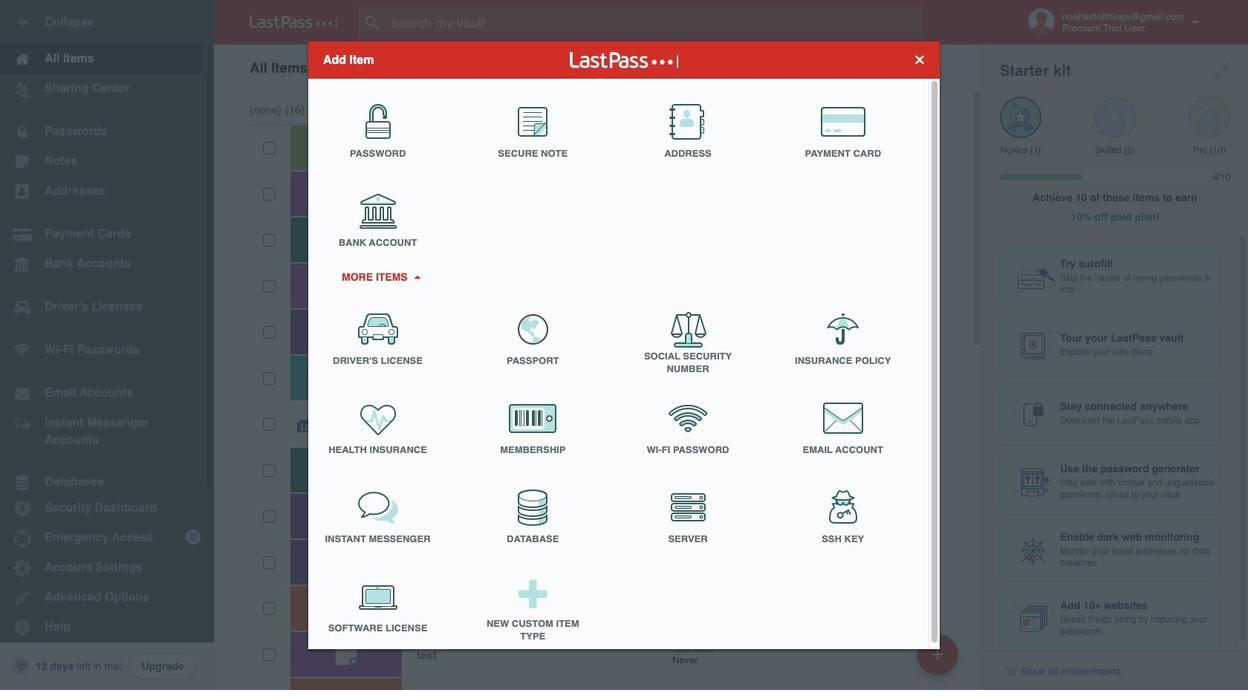 Task type: vqa. For each thing, say whether or not it's contained in the screenshot.
search my vault TEXT BOX
yes



Task type: locate. For each thing, give the bounding box(es) containing it.
dialog
[[309, 41, 940, 654]]

new item navigation
[[912, 630, 968, 691]]

Search search field
[[358, 6, 952, 39]]

lastpass image
[[250, 16, 338, 29]]

vault options navigation
[[214, 45, 983, 89]]



Task type: describe. For each thing, give the bounding box(es) containing it.
new item image
[[933, 649, 943, 660]]

caret right image
[[412, 275, 422, 279]]

main navigation navigation
[[0, 0, 214, 691]]

search my vault text field
[[358, 6, 952, 39]]



